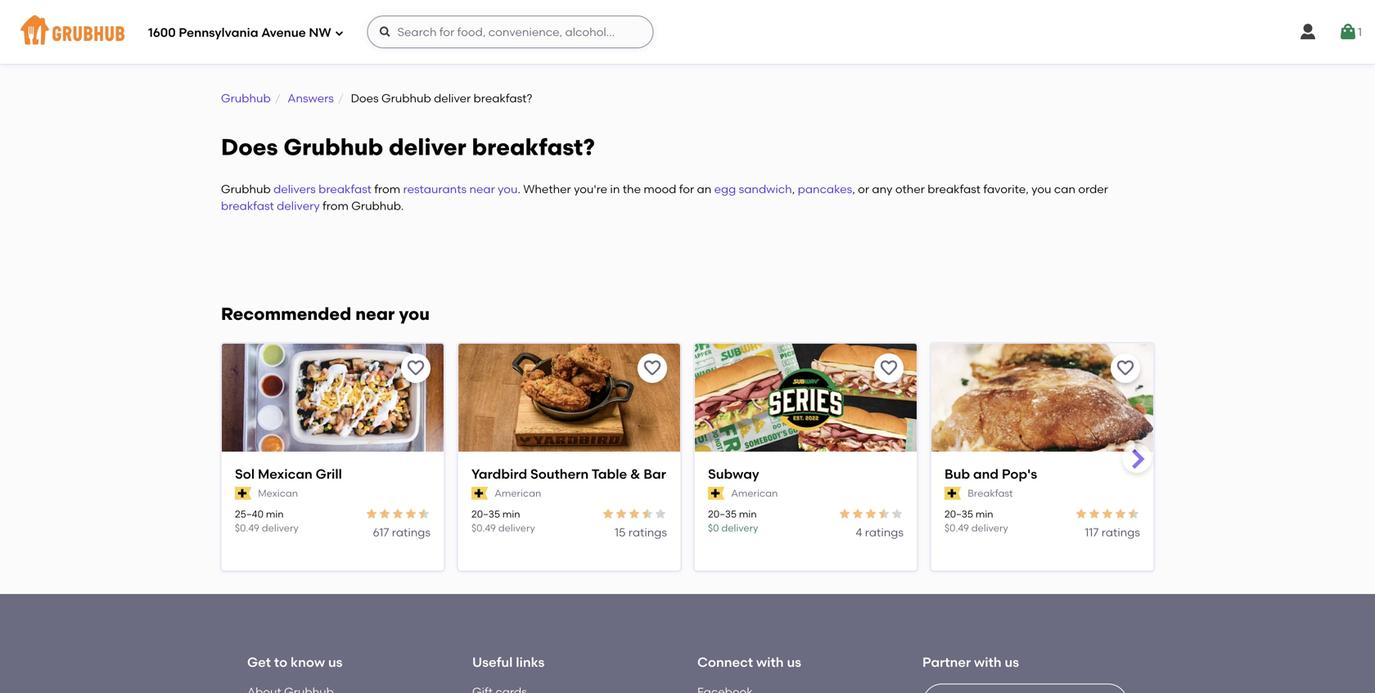 Task type: locate. For each thing, give the bounding box(es) containing it.
subscription pass image down sol
[[235, 487, 251, 500]]

25–40
[[235, 508, 264, 520]]

0 horizontal spatial ,
[[792, 182, 795, 196]]

0 horizontal spatial 20–35
[[471, 508, 500, 520]]

0 horizontal spatial with
[[756, 654, 784, 670]]

4 save this restaurant button from the left
[[1111, 354, 1140, 383]]

connect
[[697, 654, 753, 670]]

min inside "25–40 min $0.49 delivery"
[[266, 508, 284, 520]]

star icon image
[[365, 507, 378, 520], [378, 507, 391, 520], [391, 507, 404, 520], [404, 507, 417, 520], [417, 507, 431, 520], [417, 507, 431, 520], [602, 507, 615, 520], [615, 507, 628, 520], [628, 507, 641, 520], [641, 507, 654, 520], [641, 507, 654, 520], [654, 507, 667, 520], [838, 507, 851, 520], [851, 507, 864, 520], [864, 507, 877, 520], [877, 507, 891, 520], [877, 507, 891, 520], [891, 507, 904, 520], [1075, 507, 1088, 520], [1088, 507, 1101, 520], [1101, 507, 1114, 520], [1114, 507, 1127, 520], [1127, 507, 1140, 520], [1127, 507, 1140, 520]]

delivery down yardbird
[[498, 522, 535, 534]]

from
[[374, 182, 400, 196], [323, 199, 349, 213]]

mood
[[644, 182, 676, 196]]

american down yardbird
[[495, 487, 541, 499]]

pennsylvania
[[179, 25, 258, 40]]

$0.49 down 25–40
[[235, 522, 259, 534]]

0 horizontal spatial subscription pass image
[[471, 487, 488, 500]]

yardbird
[[471, 466, 527, 482]]

grubhub inside grubhub delivers breakfast from restaurants near you . whether you're in the mood for an egg sandwich , pancakes , or any other breakfast favorite, you can order breakfast delivery from grubhub.
[[221, 182, 271, 196]]

favorite,
[[983, 182, 1029, 196]]

sol mexican grill logo image
[[222, 344, 444, 453]]

2 20–35 min $0.49 delivery from the left
[[945, 508, 1008, 534]]

4 ratings
[[856, 526, 904, 540]]

ratings right 117
[[1102, 526, 1140, 540]]

ratings for table
[[628, 526, 667, 540]]

0 horizontal spatial you
[[399, 304, 430, 324]]

0 horizontal spatial $0.49
[[235, 522, 259, 534]]

from up grubhub.
[[374, 182, 400, 196]]

1 horizontal spatial does
[[351, 91, 379, 105]]

does grubhub deliver breakfast?
[[351, 91, 532, 105], [221, 133, 595, 161]]

ratings right 4
[[865, 526, 904, 540]]

breakfast?
[[474, 91, 532, 105], [472, 133, 595, 161]]

1 horizontal spatial us
[[787, 654, 801, 670]]

0 horizontal spatial american
[[495, 487, 541, 499]]

any
[[872, 182, 893, 196]]

2 save this restaurant button from the left
[[638, 354, 667, 383]]

2 horizontal spatial you
[[1031, 182, 1051, 196]]

other
[[895, 182, 925, 196]]

min down yardbird
[[502, 508, 520, 520]]

american
[[495, 487, 541, 499], [731, 487, 778, 499]]

min down breakfast
[[976, 508, 993, 520]]

2 us from the left
[[787, 654, 801, 670]]

us right partner
[[1005, 654, 1019, 670]]

20–35 up $0
[[708, 508, 737, 520]]

min down subway
[[739, 508, 757, 520]]

connect with us
[[697, 654, 801, 670]]

delivery
[[277, 199, 320, 213], [262, 522, 299, 534], [498, 522, 535, 534], [721, 522, 758, 534], [971, 522, 1008, 534]]

delivery inside "20–35 min $0 delivery"
[[721, 522, 758, 534]]

20–35 down yardbird
[[471, 508, 500, 520]]

2 $0.49 from the left
[[471, 522, 496, 534]]

20–35 inside "20–35 min $0 delivery"
[[708, 508, 737, 520]]

20–35 min $0 delivery
[[708, 508, 758, 534]]

3 us from the left
[[1005, 654, 1019, 670]]

20–35 min $0.49 delivery for yardbird
[[471, 508, 535, 534]]

1 horizontal spatial from
[[374, 182, 400, 196]]

mexican
[[258, 466, 312, 482], [258, 487, 298, 499]]

subscription pass image for bub
[[945, 487, 961, 500]]

us
[[328, 654, 343, 670], [787, 654, 801, 670], [1005, 654, 1019, 670]]

1 horizontal spatial with
[[974, 654, 1002, 670]]

2 horizontal spatial save this restaurant image
[[1116, 358, 1135, 378]]

ratings
[[392, 526, 431, 540], [628, 526, 667, 540], [865, 526, 904, 540], [1102, 526, 1140, 540]]

20–35 min $0.49 delivery
[[471, 508, 535, 534], [945, 508, 1008, 534]]

you left whether
[[498, 182, 518, 196]]

delivery down delivers at left
[[277, 199, 320, 213]]

0 horizontal spatial subscription pass image
[[235, 487, 251, 500]]

breakfast
[[319, 182, 372, 196], [928, 182, 981, 196], [221, 199, 274, 213]]

ratings right 15
[[628, 526, 667, 540]]

1 vertical spatial does grubhub deliver breakfast?
[[221, 133, 595, 161]]

svg image
[[1298, 22, 1318, 42], [379, 25, 392, 38], [334, 28, 344, 38]]

breakfast delivery link
[[221, 199, 320, 213]]

3 save this restaurant image from the left
[[1116, 358, 1135, 378]]

3 20–35 from the left
[[945, 508, 973, 520]]

$0.49 inside "25–40 min $0.49 delivery"
[[235, 522, 259, 534]]

restaurants near you link
[[403, 182, 518, 196]]

2 subscription pass image from the left
[[708, 487, 725, 500]]

4 ratings from the left
[[1102, 526, 1140, 540]]

ratings right the 617
[[392, 526, 431, 540]]

1 ratings from the left
[[392, 526, 431, 540]]

main navigation navigation
[[0, 0, 1375, 64]]

1 $0.49 from the left
[[235, 522, 259, 534]]

1 horizontal spatial ,
[[852, 182, 855, 196]]

1 horizontal spatial 20–35 min $0.49 delivery
[[945, 508, 1008, 534]]

subscription pass image for sol
[[235, 487, 251, 500]]

1 save this restaurant button from the left
[[401, 354, 431, 383]]

save this restaurant button for grill
[[401, 354, 431, 383]]

$0.49 down yardbird
[[471, 522, 496, 534]]

1 button
[[1338, 17, 1362, 47]]

1
[[1358, 25, 1362, 39]]

$0.49
[[235, 522, 259, 534], [471, 522, 496, 534], [945, 522, 969, 534]]

delivery inside "25–40 min $0.49 delivery"
[[262, 522, 299, 534]]

1 min from the left
[[266, 508, 284, 520]]

can
[[1054, 182, 1076, 196]]

3 $0.49 from the left
[[945, 522, 969, 534]]

15
[[615, 526, 626, 540]]

an
[[697, 182, 712, 196]]

ratings for grill
[[392, 526, 431, 540]]

us right connect
[[787, 654, 801, 670]]

0 horizontal spatial us
[[328, 654, 343, 670]]

, left the or
[[852, 182, 855, 196]]

1 horizontal spatial american
[[731, 487, 778, 499]]

delivery inside grubhub delivers breakfast from restaurants near you . whether you're in the mood for an egg sandwich , pancakes , or any other breakfast favorite, you can order breakfast delivery from grubhub.
[[277, 199, 320, 213]]

0 horizontal spatial 20–35 min $0.49 delivery
[[471, 508, 535, 534]]

1600
[[148, 25, 176, 40]]

subscription pass image for yardbird southern table & bar
[[471, 487, 488, 500]]

pop's
[[1002, 466, 1037, 482]]

bar
[[644, 466, 666, 482]]

delivery for bub and pop's
[[971, 522, 1008, 534]]

subscription pass image down subway
[[708, 487, 725, 500]]

subway  logo image
[[695, 344, 917, 453]]

southern
[[530, 466, 589, 482]]

delivery right $0
[[721, 522, 758, 534]]

bub and pop's link
[[945, 465, 1140, 483]]

0 horizontal spatial does
[[221, 133, 278, 161]]

svg image
[[1338, 22, 1358, 42]]

3 save this restaurant button from the left
[[874, 354, 904, 383]]

$0.49 down breakfast
[[945, 522, 969, 534]]

2 horizontal spatial 20–35
[[945, 508, 973, 520]]

with
[[756, 654, 784, 670], [974, 654, 1002, 670]]

in
[[610, 182, 620, 196]]

sol
[[235, 466, 255, 482]]

0 vertical spatial from
[[374, 182, 400, 196]]

subscription pass image down bub
[[945, 487, 961, 500]]

1 american from the left
[[495, 487, 541, 499]]

bub and pop's logo image
[[931, 344, 1153, 453]]

3 min from the left
[[739, 508, 757, 520]]

1 horizontal spatial save this restaurant image
[[879, 358, 899, 378]]

20–35
[[471, 508, 500, 520], [708, 508, 737, 520], [945, 508, 973, 520]]

1 horizontal spatial 20–35
[[708, 508, 737, 520]]

2 20–35 from the left
[[708, 508, 737, 520]]

know
[[291, 654, 325, 670]]

you
[[498, 182, 518, 196], [1031, 182, 1051, 196], [399, 304, 430, 324]]

and
[[973, 466, 999, 482]]

sol mexican grill link
[[235, 465, 431, 483]]

2 horizontal spatial us
[[1005, 654, 1019, 670]]

egg
[[714, 182, 736, 196]]

2 , from the left
[[852, 182, 855, 196]]

2 min from the left
[[502, 508, 520, 520]]

restaurants
[[403, 182, 467, 196]]

20–35 min $0.49 delivery for bub
[[945, 508, 1008, 534]]

$0
[[708, 522, 719, 534]]

save this restaurant button
[[401, 354, 431, 383], [638, 354, 667, 383], [874, 354, 904, 383], [1111, 354, 1140, 383]]

us right know
[[328, 654, 343, 670]]

us for connect with us
[[787, 654, 801, 670]]

delivery down breakfast
[[971, 522, 1008, 534]]

1 subscription pass image from the left
[[471, 487, 488, 500]]

0 vertical spatial does
[[351, 91, 379, 105]]

does down grubhub 'link'
[[221, 133, 278, 161]]

breakfast right "other"
[[928, 182, 981, 196]]

4 min from the left
[[976, 508, 993, 520]]

bub and pop's
[[945, 466, 1037, 482]]

avenue
[[261, 25, 306, 40]]

the
[[623, 182, 641, 196]]

2 with from the left
[[974, 654, 1002, 670]]

grubhub
[[221, 91, 271, 105], [381, 91, 431, 105], [283, 133, 383, 161], [221, 182, 271, 196]]

to
[[274, 654, 287, 670]]

2 subscription pass image from the left
[[945, 487, 961, 500]]

egg sandwich link
[[714, 182, 792, 196]]

mexican right sol
[[258, 466, 312, 482]]

breakfast down delivers at left
[[221, 199, 274, 213]]

breakfast up grubhub.
[[319, 182, 372, 196]]

1 20–35 from the left
[[471, 508, 500, 520]]

20–35 min $0.49 delivery down breakfast
[[945, 508, 1008, 534]]

get
[[247, 654, 271, 670]]

with right connect
[[756, 654, 784, 670]]

you left can
[[1031, 182, 1051, 196]]

20–35 min $0.49 delivery down yardbird
[[471, 508, 535, 534]]

partner with us
[[922, 654, 1019, 670]]

1 horizontal spatial near
[[469, 182, 495, 196]]

subscription pass image down yardbird
[[471, 487, 488, 500]]

1 with from the left
[[756, 654, 784, 670]]

1 horizontal spatial breakfast
[[319, 182, 372, 196]]

$0.49 for sol
[[235, 522, 259, 534]]

2 horizontal spatial $0.49
[[945, 522, 969, 534]]

min for subway
[[739, 508, 757, 520]]

table
[[592, 466, 627, 482]]

min
[[266, 508, 284, 520], [502, 508, 520, 520], [739, 508, 757, 520], [976, 508, 993, 520]]

from down delivers breakfast link
[[323, 199, 349, 213]]

american down subway
[[731, 487, 778, 499]]

,
[[792, 182, 795, 196], [852, 182, 855, 196]]

ratings for pop's
[[1102, 526, 1140, 540]]

subscription pass image
[[471, 487, 488, 500], [708, 487, 725, 500]]

2 american from the left
[[731, 487, 778, 499]]

grill
[[316, 466, 342, 482]]

save this restaurant image
[[406, 358, 426, 378]]

0 vertical spatial deliver
[[434, 91, 471, 105]]

you up save this restaurant icon
[[399, 304, 430, 324]]

subscription pass image
[[235, 487, 251, 500], [945, 487, 961, 500]]

1 20–35 min $0.49 delivery from the left
[[471, 508, 535, 534]]

with for partner
[[974, 654, 1002, 670]]

min inside "20–35 min $0 delivery"
[[739, 508, 757, 520]]

save this restaurant image for and
[[1116, 358, 1135, 378]]

25–40 min $0.49 delivery
[[235, 508, 299, 534]]

0 horizontal spatial near
[[355, 304, 395, 324]]

with right partner
[[974, 654, 1002, 670]]

does right "answers" at top
[[351, 91, 379, 105]]

20–35 for bub and pop's
[[945, 508, 973, 520]]

0 horizontal spatial breakfast
[[221, 199, 274, 213]]

useful links
[[472, 654, 545, 670]]

breakfast? down search for food, convenience, alcohol... search box
[[474, 91, 532, 105]]

1 horizontal spatial $0.49
[[471, 522, 496, 534]]

near
[[469, 182, 495, 196], [355, 304, 395, 324]]

breakfast? up whether
[[472, 133, 595, 161]]

20–35 for yardbird southern table & bar
[[471, 508, 500, 520]]

0 horizontal spatial save this restaurant image
[[643, 358, 662, 378]]

does
[[351, 91, 379, 105], [221, 133, 278, 161]]

, left pancakes
[[792, 182, 795, 196]]

1 horizontal spatial subscription pass image
[[945, 487, 961, 500]]

min right 25–40
[[266, 508, 284, 520]]

2 ratings from the left
[[628, 526, 667, 540]]

1 save this restaurant image from the left
[[643, 358, 662, 378]]

20–35 down breakfast
[[945, 508, 973, 520]]

american for subway
[[731, 487, 778, 499]]

yardbird southern table & bar link
[[471, 465, 667, 483]]

1 horizontal spatial subscription pass image
[[708, 487, 725, 500]]

delivery down 25–40
[[262, 522, 299, 534]]

save this restaurant image
[[643, 358, 662, 378], [879, 358, 899, 378], [1116, 358, 1135, 378]]

1 vertical spatial from
[[323, 199, 349, 213]]

delivery for yardbird southern table & bar
[[498, 522, 535, 534]]

min for sol mexican grill
[[266, 508, 284, 520]]

1600 pennsylvania avenue nw
[[148, 25, 331, 40]]

117 ratings
[[1085, 526, 1140, 540]]

deliver
[[434, 91, 471, 105], [389, 133, 466, 161]]

1 subscription pass image from the left
[[235, 487, 251, 500]]

mexican down sol mexican grill
[[258, 487, 298, 499]]

0 vertical spatial near
[[469, 182, 495, 196]]



Task type: describe. For each thing, give the bounding box(es) containing it.
links
[[516, 654, 545, 670]]

get to know us
[[247, 654, 343, 670]]

&
[[630, 466, 640, 482]]

Search for food, convenience, alcohol... search field
[[367, 16, 654, 48]]

617 ratings
[[373, 526, 431, 540]]

0 vertical spatial does grubhub deliver breakfast?
[[351, 91, 532, 105]]

breakfast
[[968, 487, 1013, 499]]

near inside grubhub delivers breakfast from restaurants near you . whether you're in the mood for an egg sandwich , pancakes , or any other breakfast favorite, you can order breakfast delivery from grubhub.
[[469, 182, 495, 196]]

1 horizontal spatial you
[[498, 182, 518, 196]]

1 vertical spatial mexican
[[258, 487, 298, 499]]

you're
[[574, 182, 607, 196]]

2 horizontal spatial breakfast
[[928, 182, 981, 196]]

us for partner with us
[[1005, 654, 1019, 670]]

order
[[1078, 182, 1108, 196]]

4
[[856, 526, 862, 540]]

bub
[[945, 466, 970, 482]]

yardbird southern table & bar logo image
[[458, 344, 680, 453]]

1 vertical spatial does
[[221, 133, 278, 161]]

answers link
[[288, 91, 334, 105]]

answers
[[288, 91, 334, 105]]

nw
[[309, 25, 331, 40]]

1 horizontal spatial svg image
[[379, 25, 392, 38]]

0 vertical spatial mexican
[[258, 466, 312, 482]]

subscription pass image for subway
[[708, 487, 725, 500]]

1 vertical spatial breakfast?
[[472, 133, 595, 161]]

save this restaurant button for pop's
[[1111, 354, 1140, 383]]

or
[[858, 182, 869, 196]]

15 ratings
[[615, 526, 667, 540]]

delivery for sol mexican grill
[[262, 522, 299, 534]]

delivers
[[273, 182, 316, 196]]

grubhub link
[[221, 91, 271, 105]]

delivers breakfast link
[[273, 182, 372, 196]]

117
[[1085, 526, 1099, 540]]

$0.49 for yardbird
[[471, 522, 496, 534]]

partner
[[922, 654, 971, 670]]

pancakes link
[[798, 182, 852, 196]]

recommended
[[221, 304, 351, 324]]

.
[[518, 182, 521, 196]]

useful
[[472, 654, 513, 670]]

grubhub delivers breakfast from restaurants near you . whether you're in the mood for an egg sandwich , pancakes , or any other breakfast favorite, you can order breakfast delivery from grubhub.
[[221, 182, 1108, 213]]

sol mexican grill
[[235, 466, 342, 482]]

0 vertical spatial breakfast?
[[474, 91, 532, 105]]

sandwich
[[739, 182, 792, 196]]

1 vertical spatial near
[[355, 304, 395, 324]]

1 vertical spatial deliver
[[389, 133, 466, 161]]

1 , from the left
[[792, 182, 795, 196]]

pancakes
[[798, 182, 852, 196]]

min for yardbird southern table & bar
[[502, 508, 520, 520]]

3 ratings from the left
[[865, 526, 904, 540]]

grubhub.
[[351, 199, 404, 213]]

whether
[[523, 182, 571, 196]]

617
[[373, 526, 389, 540]]

$0.49 for bub
[[945, 522, 969, 534]]

yardbird southern table & bar
[[471, 466, 666, 482]]

save this restaurant button for table
[[638, 354, 667, 383]]

for
[[679, 182, 694, 196]]

with for connect
[[756, 654, 784, 670]]

save this restaurant image for southern
[[643, 358, 662, 378]]

0 horizontal spatial from
[[323, 199, 349, 213]]

min for bub and pop's
[[976, 508, 993, 520]]

1 us from the left
[[328, 654, 343, 670]]

2 save this restaurant image from the left
[[879, 358, 899, 378]]

0 horizontal spatial svg image
[[334, 28, 344, 38]]

subway link
[[708, 465, 904, 483]]

delivery for subway
[[721, 522, 758, 534]]

subway
[[708, 466, 759, 482]]

2 horizontal spatial svg image
[[1298, 22, 1318, 42]]

20–35 for subway
[[708, 508, 737, 520]]

recommended near you
[[221, 304, 430, 324]]

american for yardbird southern table & bar
[[495, 487, 541, 499]]



Task type: vqa. For each thing, say whether or not it's contained in the screenshot.
Billionaire Burger Boyz icon
no



